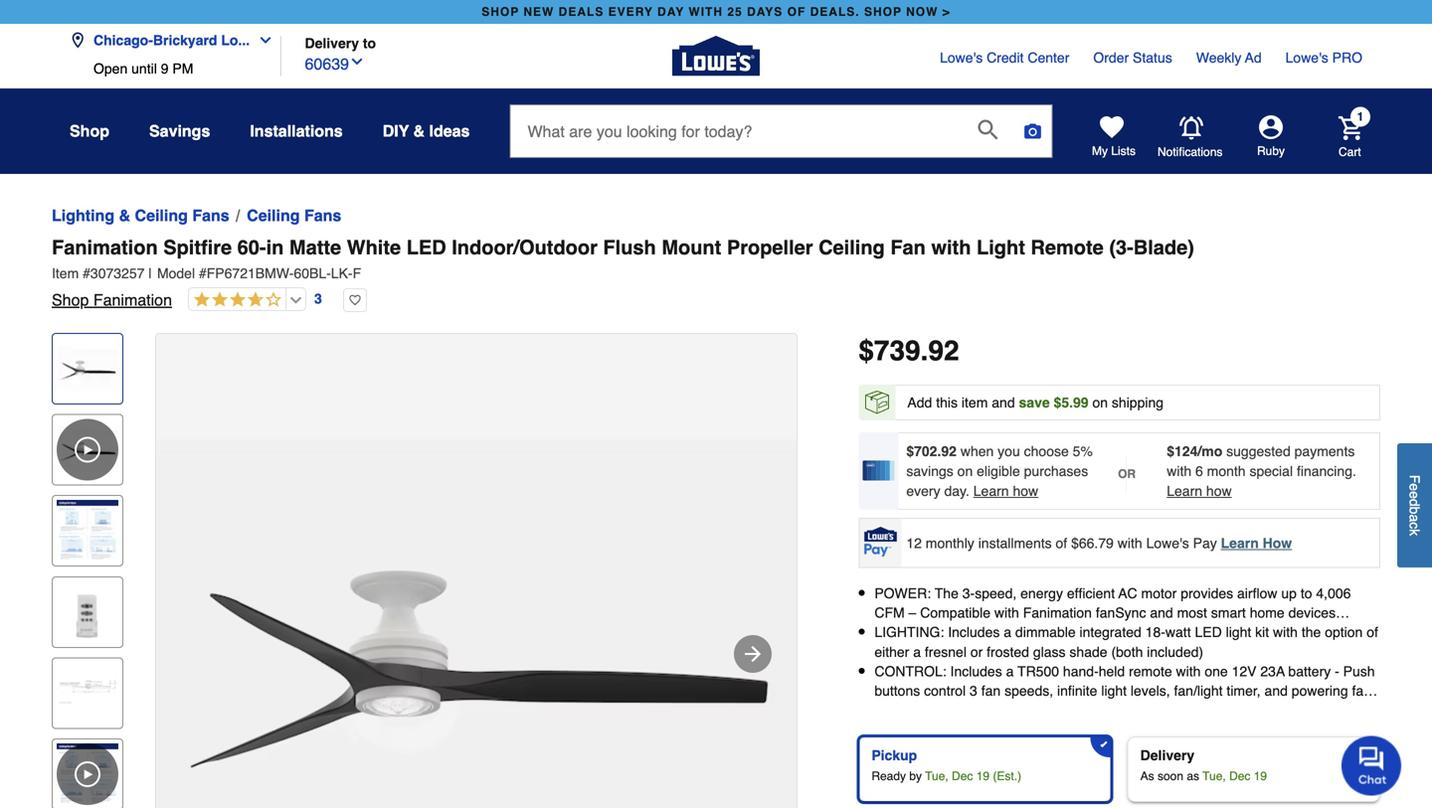 Task type: vqa. For each thing, say whether or not it's contained in the screenshot.
Q&A
no



Task type: describe. For each thing, give the bounding box(es) containing it.
c
[[1407, 522, 1423, 529]]

a up control:
[[913, 644, 921, 660]]

monthly
[[926, 535, 975, 551]]

battery
[[1289, 664, 1331, 680]]

(3-
[[1109, 236, 1134, 259]]

lowe's for lowe's pro
[[1286, 50, 1329, 66]]

led inside lighting: includes a dimmable integrated 18-watt led light kit with the option of either a fresnel or frosted glass shade (both included) control: includes a tr500 hand-held remote with one 12v 23a battery - push buttons control 3 fan speeds, infinite light levels, fan/light timer, and powering fan off
[[1195, 625, 1222, 641]]

levels,
[[1131, 683, 1170, 699]]

ceiling inside "link"
[[135, 206, 188, 225]]

suggested
[[1227, 444, 1291, 460]]

savings button
[[149, 113, 210, 149]]

3 inside lighting: includes a dimmable integrated 18-watt led light kit with the option of either a fresnel or frosted glass shade (both included) control: includes a tr500 hand-held remote with one 12v 23a battery - push buttons control 3 fan speeds, infinite light levels, fan/light timer, and powering fan off
[[970, 683, 978, 699]]

how
[[1263, 535, 1292, 551]]

with inside fanimation spitfire 60-in matte white led indoor/outdoor flush mount propeller ceiling fan with light remote (3-blade) item # 3073257 | model # fp6721bmw-60bl-lk-f
[[932, 236, 971, 259]]

as
[[1141, 770, 1155, 784]]

2 # from the left
[[199, 266, 207, 282]]

lighting
[[52, 206, 114, 225]]

sold
[[987, 625, 1012, 641]]

one
[[1205, 664, 1228, 680]]

–
[[909, 605, 916, 621]]

provides
[[1181, 586, 1234, 602]]

choose
[[1024, 444, 1069, 460]]

installations
[[250, 122, 343, 140]]

and inside power: the 3-speed, energy efficient ac motor provides airflow up to 4,006 cfm – compatible with fanimation fansync and most smart home devices (required controls sold separately)
[[1150, 605, 1173, 621]]

19 inside delivery as soon as tue, dec 19
[[1254, 770, 1267, 784]]

day
[[658, 5, 685, 19]]

location image
[[70, 32, 86, 48]]

shade
[[1070, 644, 1108, 660]]

3.7 stars image
[[189, 291, 281, 310]]

fanimation  #fp6721bmw-60bl-lk-f - thumbnail3 image
[[57, 582, 118, 643]]

4,006
[[1316, 586, 1351, 602]]

tr500
[[1018, 664, 1059, 680]]

until
[[131, 61, 157, 77]]

control:
[[875, 664, 947, 680]]

lowe's home improvement logo image
[[672, 12, 760, 100]]

lk-
[[331, 266, 353, 282]]

compatible
[[920, 605, 991, 621]]

shop for shop
[[70, 122, 109, 140]]

lowe's for lowe's credit center
[[940, 50, 983, 66]]

& for lighting
[[119, 206, 130, 225]]

f inside button
[[1407, 475, 1423, 484]]

airflow
[[1237, 586, 1278, 602]]

learn inside suggested payments with 6 month special financing. learn how
[[1167, 483, 1203, 499]]

3073257
[[90, 266, 145, 282]]

1 vertical spatial fanimation
[[93, 291, 172, 309]]

$ 739 . 92
[[859, 335, 959, 367]]

b
[[1407, 507, 1423, 515]]

installments
[[979, 535, 1052, 551]]

open
[[94, 61, 128, 77]]

shipping image
[[865, 391, 889, 415]]

with right the $66.79 in the bottom of the page
[[1118, 535, 1143, 551]]

ready
[[872, 770, 906, 784]]

with right kit
[[1273, 625, 1298, 641]]

item
[[52, 266, 79, 282]]

white
[[347, 236, 401, 259]]

payments
[[1295, 444, 1355, 460]]

12v
[[1232, 664, 1257, 680]]

chicago-brickyard lo... button
[[70, 20, 282, 61]]

every
[[907, 483, 941, 499]]

tue, inside pickup ready by tue, dec 19 (est.)
[[925, 770, 949, 784]]

how inside learn how button
[[1013, 483, 1039, 499]]

pm
[[172, 61, 193, 77]]

search image
[[978, 120, 998, 140]]

60639 button
[[305, 50, 365, 76]]

option
[[1325, 625, 1363, 641]]

chevron down image
[[250, 32, 274, 48]]

25
[[728, 5, 743, 19]]

chicago-brickyard lo...
[[94, 32, 250, 48]]

2 horizontal spatial learn
[[1221, 535, 1259, 551]]

lowe's home improvement cart image
[[1339, 116, 1363, 140]]

a inside f e e d b a c k button
[[1407, 515, 1423, 522]]

23a
[[1261, 664, 1285, 680]]

ceiling fans
[[247, 206, 341, 225]]

weekly
[[1196, 50, 1242, 66]]

push
[[1344, 664, 1375, 680]]

delivery to
[[305, 35, 376, 51]]

lighting:
[[875, 625, 944, 641]]

-
[[1335, 664, 1340, 680]]

dimmable
[[1016, 625, 1076, 641]]

shipping
[[1112, 395, 1164, 411]]

fresnel
[[925, 644, 967, 660]]

Search Query text field
[[511, 105, 962, 157]]

2 e from the top
[[1407, 491, 1423, 499]]

ac
[[1119, 586, 1138, 602]]

days
[[747, 5, 783, 19]]

weekly ad
[[1196, 50, 1262, 66]]

f inside fanimation spitfire 60-in matte white led indoor/outdoor flush mount propeller ceiling fan with light remote (3-blade) item # 3073257 | model # fp6721bmw-60bl-lk-f
[[353, 266, 361, 282]]

order status
[[1094, 50, 1173, 66]]

pay
[[1193, 535, 1217, 551]]

most
[[1177, 605, 1208, 621]]

how inside suggested payments with 6 month special financing. learn how
[[1207, 483, 1232, 499]]

chicago-
[[94, 32, 153, 48]]

order status link
[[1094, 48, 1173, 68]]

1 fan from the left
[[982, 683, 1001, 699]]

fans inside "link"
[[192, 206, 229, 225]]

5%
[[1073, 444, 1093, 460]]

separately)
[[1016, 625, 1085, 641]]

notifications
[[1158, 145, 1223, 159]]

new
[[524, 5, 554, 19]]

powering
[[1292, 683, 1348, 699]]

$66.79
[[1071, 535, 1114, 551]]

k
[[1407, 529, 1423, 536]]

propeller
[[727, 236, 813, 259]]

ideas
[[429, 122, 470, 140]]

92
[[928, 335, 959, 367]]

9
[[161, 61, 169, 77]]

kit
[[1256, 625, 1269, 641]]

brickyard
[[153, 32, 217, 48]]

deals.
[[810, 5, 860, 19]]

2 shop from the left
[[864, 5, 902, 19]]

special
[[1250, 464, 1293, 479]]

lowes pay logo image
[[861, 527, 901, 557]]

fanimation  #fp6721bmw-60bl-lk-f - thumbnail image
[[57, 338, 118, 400]]

my
[[1092, 144, 1108, 158]]

remote
[[1031, 236, 1104, 259]]

2 fans from the left
[[304, 206, 341, 225]]

$
[[859, 335, 874, 367]]

shop for shop fanimation
[[52, 291, 89, 309]]

add
[[908, 395, 932, 411]]

learn inside button
[[974, 483, 1009, 499]]

indoor/outdoor
[[452, 236, 598, 259]]

control
[[924, 683, 966, 699]]

financing.
[[1297, 464, 1357, 479]]

delivery as soon as tue, dec 19
[[1141, 748, 1267, 784]]

1 horizontal spatial ceiling
[[247, 206, 300, 225]]

light
[[977, 236, 1025, 259]]

lowe's pro
[[1286, 50, 1363, 66]]

soon
[[1158, 770, 1184, 784]]



Task type: locate. For each thing, give the bounding box(es) containing it.
e up d
[[1407, 484, 1423, 491]]

0 horizontal spatial f
[[353, 266, 361, 282]]

of right option
[[1367, 625, 1379, 641]]

of left the $66.79 in the bottom of the page
[[1056, 535, 1068, 551]]

1 horizontal spatial 19
[[1254, 770, 1267, 784]]

up
[[1282, 586, 1297, 602]]

on up day.
[[958, 464, 973, 479]]

1 vertical spatial to
[[1301, 586, 1313, 602]]

60bl-
[[294, 266, 331, 282]]

1 learn how button from the left
[[974, 481, 1039, 501]]

of
[[787, 5, 806, 19]]

& right diy
[[413, 122, 425, 140]]

lowe's left credit
[[940, 50, 983, 66]]

0 vertical spatial 3
[[314, 291, 322, 307]]

pickup ready by tue, dec 19 (est.)
[[872, 748, 1022, 784]]

1 vertical spatial f
[[1407, 475, 1423, 484]]

ceiling left fan
[[819, 236, 885, 259]]

fan down the push
[[1352, 683, 1372, 699]]

tue, right by
[[925, 770, 949, 784]]

chat invite button image
[[1342, 736, 1403, 796]]

lo...
[[221, 32, 250, 48]]

of inside lighting: includes a dimmable integrated 18-watt led light kit with the option of either a fresnel or frosted glass shade (both included) control: includes a tr500 hand-held remote with one 12v 23a battery - push buttons control 3 fan speeds, infinite light levels, fan/light timer, and powering fan off
[[1367, 625, 1379, 641]]

& inside "link"
[[119, 206, 130, 225]]

on inside when you choose 5% savings on eligible purchases every day.
[[958, 464, 973, 479]]

lighting & ceiling fans link
[[52, 204, 229, 228]]

arrow right image
[[741, 643, 765, 666]]

fanimation inside fanimation spitfire 60-in matte white led indoor/outdoor flush mount propeller ceiling fan with light remote (3-blade) item # 3073257 | model # fp6721bmw-60bl-lk-f
[[52, 236, 158, 259]]

1 vertical spatial and
[[1150, 605, 1173, 621]]

0 vertical spatial includes
[[948, 625, 1000, 641]]

power:
[[875, 586, 931, 602]]

1 horizontal spatial #
[[199, 266, 207, 282]]

6
[[1196, 464, 1203, 479]]

led right white
[[407, 236, 446, 259]]

fans up spitfire
[[192, 206, 229, 225]]

f up d
[[1407, 475, 1423, 484]]

f up heart outline image
[[353, 266, 361, 282]]

delivery inside delivery as soon as tue, dec 19
[[1141, 748, 1195, 764]]

with inside suggested payments with 6 month special financing. learn how
[[1167, 464, 1192, 479]]

shop fanimation
[[52, 291, 172, 309]]

3-
[[963, 586, 975, 602]]

$5.99
[[1054, 395, 1089, 411]]

open until 9 pm
[[94, 61, 193, 77]]

1 vertical spatial led
[[1195, 625, 1222, 641]]

day.
[[944, 483, 970, 499]]

learn how button down 6
[[1167, 481, 1232, 501]]

2 tue, from the left
[[1203, 770, 1226, 784]]

energy
[[1021, 586, 1063, 602]]

None search field
[[510, 104, 1053, 174]]

dec
[[952, 770, 973, 784], [1230, 770, 1251, 784]]

dec left (est.)
[[952, 770, 973, 784]]

0 horizontal spatial of
[[1056, 535, 1068, 551]]

0 horizontal spatial fan
[[982, 683, 1001, 699]]

0 horizontal spatial learn how button
[[974, 481, 1039, 501]]

0 horizontal spatial led
[[407, 236, 446, 259]]

& right lighting
[[119, 206, 130, 225]]

my lists
[[1092, 144, 1136, 158]]

0 horizontal spatial delivery
[[305, 35, 359, 51]]

f e e d b a c k button
[[1398, 444, 1432, 568]]

fanimation
[[52, 236, 158, 259], [93, 291, 172, 309], [1023, 605, 1092, 621]]

1 shop from the left
[[482, 5, 519, 19]]

to
[[363, 35, 376, 51], [1301, 586, 1313, 602]]

option group
[[851, 729, 1389, 809]]

0 horizontal spatial ceiling
[[135, 206, 188, 225]]

2 vertical spatial fanimation
[[1023, 605, 1092, 621]]

by
[[910, 770, 922, 784]]

and down 23a
[[1265, 683, 1288, 699]]

tue, right the as
[[1203, 770, 1226, 784]]

0 horizontal spatial dec
[[952, 770, 973, 784]]

dec inside pickup ready by tue, dec 19 (est.)
[[952, 770, 973, 784]]

fans
[[192, 206, 229, 225], [304, 206, 341, 225]]

on right the $5.99
[[1093, 395, 1108, 411]]

3 right control
[[970, 683, 978, 699]]

shop left new
[[482, 5, 519, 19]]

how down the eligible
[[1013, 483, 1039, 499]]

1 horizontal spatial learn
[[1167, 483, 1203, 499]]

shop left now
[[864, 5, 902, 19]]

lowe's home improvement notification center image
[[1180, 116, 1204, 140]]

0 vertical spatial on
[[1093, 395, 1108, 411]]

weekly ad link
[[1196, 48, 1262, 68]]

fan left speeds, in the bottom of the page
[[982, 683, 1001, 699]]

& inside button
[[413, 122, 425, 140]]

fanimation inside power: the 3-speed, energy efficient ac motor provides airflow up to 4,006 cfm – compatible with fanimation fansync and most smart home devices (required controls sold separately)
[[1023, 605, 1092, 621]]

delivery up 60639
[[305, 35, 359, 51]]

1 horizontal spatial dec
[[1230, 770, 1251, 784]]

0 horizontal spatial light
[[1102, 683, 1127, 699]]

0 vertical spatial &
[[413, 122, 425, 140]]

when
[[961, 444, 994, 460]]

1 dec from the left
[[952, 770, 973, 784]]

1 horizontal spatial 3
[[970, 683, 978, 699]]

efficient
[[1067, 586, 1115, 602]]

a up frosted
[[1004, 625, 1012, 641]]

0 horizontal spatial #
[[83, 266, 90, 282]]

19 inside pickup ready by tue, dec 19 (est.)
[[977, 770, 990, 784]]

status
[[1133, 50, 1173, 66]]

1 horizontal spatial led
[[1195, 625, 1222, 641]]

now
[[906, 5, 938, 19]]

to inside power: the 3-speed, energy efficient ac motor provides airflow up to 4,006 cfm – compatible with fanimation fansync and most smart home devices (required controls sold separately)
[[1301, 586, 1313, 602]]

fanimation up 3073257
[[52, 236, 158, 259]]

power: the 3-speed, energy efficient ac motor provides airflow up to 4,006 cfm – compatible with fanimation fansync and most smart home devices (required controls sold separately)
[[875, 586, 1351, 641]]

fan
[[891, 236, 926, 259]]

fan
[[982, 683, 1001, 699], [1352, 683, 1372, 699]]

with up fan/light
[[1176, 664, 1201, 680]]

hand-
[[1063, 664, 1099, 680]]

heart outline image
[[343, 288, 367, 312]]

learn right pay
[[1221, 535, 1259, 551]]

1 horizontal spatial and
[[1150, 605, 1173, 621]]

1 horizontal spatial shop
[[864, 5, 902, 19]]

0 vertical spatial fanimation
[[52, 236, 158, 259]]

ad
[[1245, 50, 1262, 66]]

1 horizontal spatial light
[[1226, 625, 1252, 641]]

led down the most
[[1195, 625, 1222, 641]]

(both
[[1112, 644, 1143, 660]]

0 horizontal spatial shop
[[482, 5, 519, 19]]

0 vertical spatial and
[[992, 395, 1015, 411]]

cfm
[[875, 605, 905, 621]]

installations button
[[250, 113, 343, 149]]

0 horizontal spatial fans
[[192, 206, 229, 225]]

speeds,
[[1005, 683, 1054, 699]]

0 vertical spatial shop
[[70, 122, 109, 140]]

a up k
[[1407, 515, 1423, 522]]

learn how button
[[974, 481, 1039, 501], [1167, 481, 1232, 501]]

1 vertical spatial delivery
[[1141, 748, 1195, 764]]

2 learn how button from the left
[[1167, 481, 1232, 501]]

1 vertical spatial of
[[1367, 625, 1379, 641]]

timer,
[[1227, 683, 1261, 699]]

lowe's left pay
[[1147, 535, 1189, 551]]

with up sold
[[995, 605, 1019, 621]]

# right 'item'
[[83, 266, 90, 282]]

1 horizontal spatial how
[[1207, 483, 1232, 499]]

1 horizontal spatial fans
[[304, 206, 341, 225]]

1 horizontal spatial on
[[1093, 395, 1108, 411]]

1 19 from the left
[[977, 770, 990, 784]]

0 horizontal spatial learn
[[974, 483, 1009, 499]]

lowe's inside lowe's pro link
[[1286, 50, 1329, 66]]

the
[[1302, 625, 1321, 641]]

1 horizontal spatial delivery
[[1141, 748, 1195, 764]]

1 tue, from the left
[[925, 770, 949, 784]]

lowe's inside "lowe's credit center" link
[[940, 50, 983, 66]]

dec inside delivery as soon as tue, dec 19
[[1230, 770, 1251, 784]]

how
[[1013, 483, 1039, 499], [1207, 483, 1232, 499]]

with
[[932, 236, 971, 259], [1167, 464, 1192, 479], [1118, 535, 1143, 551], [995, 605, 1019, 621], [1273, 625, 1298, 641], [1176, 664, 1201, 680]]

0 vertical spatial f
[[353, 266, 361, 282]]

1 horizontal spatial fan
[[1352, 683, 1372, 699]]

shop
[[70, 122, 109, 140], [52, 291, 89, 309]]

>
[[943, 5, 951, 19]]

0 vertical spatial delivery
[[305, 35, 359, 51]]

0 horizontal spatial and
[[992, 395, 1015, 411]]

2 19 from the left
[[1254, 770, 1267, 784]]

1 vertical spatial light
[[1102, 683, 1127, 699]]

19 left (est.)
[[977, 770, 990, 784]]

(est.)
[[993, 770, 1022, 784]]

2 horizontal spatial ceiling
[[819, 236, 885, 259]]

0 horizontal spatial how
[[1013, 483, 1039, 499]]

0 vertical spatial to
[[363, 35, 376, 51]]

1 how from the left
[[1013, 483, 1039, 499]]

and down "motor"
[[1150, 605, 1173, 621]]

pro
[[1333, 50, 1363, 66]]

lowe's credit center link
[[940, 48, 1070, 68]]

1 vertical spatial on
[[958, 464, 973, 479]]

0 horizontal spatial on
[[958, 464, 973, 479]]

lowe's
[[940, 50, 983, 66], [1286, 50, 1329, 66], [1147, 535, 1189, 551]]

e up 'b'
[[1407, 491, 1423, 499]]

2 vertical spatial and
[[1265, 683, 1288, 699]]

ceiling inside fanimation spitfire 60-in matte white led indoor/outdoor flush mount propeller ceiling fan with light remote (3-blade) item # 3073257 | model # fp6721bmw-60bl-lk-f
[[819, 236, 885, 259]]

a down frosted
[[1006, 664, 1014, 680]]

ceiling up spitfire
[[135, 206, 188, 225]]

18-
[[1146, 625, 1166, 641]]

with right fan
[[932, 236, 971, 259]]

includes down the or
[[951, 664, 1002, 680]]

fanimation  #fp6721bmw-60bl-lk-f image
[[156, 334, 797, 809]]

# down spitfire
[[199, 266, 207, 282]]

to up chevron down image
[[363, 35, 376, 51]]

1 horizontal spatial f
[[1407, 475, 1423, 484]]

led inside fanimation spitfire 60-in matte white led indoor/outdoor flush mount propeller ceiling fan with light remote (3-blade) item # 3073257 | model # fp6721bmw-60bl-lk-f
[[407, 236, 446, 259]]

light down smart
[[1226, 625, 1252, 641]]

fanimation up separately)
[[1023, 605, 1092, 621]]

with
[[689, 5, 723, 19]]

pickup
[[872, 748, 917, 764]]

2 horizontal spatial and
[[1265, 683, 1288, 699]]

learn how button for $124/mo
[[1167, 481, 1232, 501]]

1 vertical spatial shop
[[52, 291, 89, 309]]

$124/mo
[[1167, 444, 1223, 460]]

fans up matte at the left of the page
[[304, 206, 341, 225]]

1 horizontal spatial learn how button
[[1167, 481, 1232, 501]]

1 vertical spatial &
[[119, 206, 130, 225]]

0 horizontal spatial &
[[119, 206, 130, 225]]

lowe's home improvement lists image
[[1100, 115, 1124, 139]]

item number 3 0 7 3 2 5 7 and model number f p 6 7 2 1 b m w - 6 0 b l - l k - f element
[[52, 264, 1381, 284]]

shop down open
[[70, 122, 109, 140]]

with left 6
[[1167, 464, 1192, 479]]

with inside power: the 3-speed, energy efficient ac motor provides airflow up to 4,006 cfm – compatible with fanimation fansync and most smart home devices (required controls sold separately)
[[995, 605, 1019, 621]]

lowe's credit center
[[940, 50, 1070, 66]]

1 vertical spatial includes
[[951, 664, 1002, 680]]

1 horizontal spatial lowe's
[[1147, 535, 1189, 551]]

option group containing pickup
[[851, 729, 1389, 809]]

off
[[875, 703, 890, 719]]

2 fan from the left
[[1352, 683, 1372, 699]]

devices
[[1289, 605, 1336, 621]]

fanimation down 3073257
[[93, 291, 172, 309]]

glass
[[1033, 644, 1066, 660]]

0 vertical spatial light
[[1226, 625, 1252, 641]]

home
[[1250, 605, 1285, 621]]

learn how button for $702.92
[[974, 481, 1039, 501]]

1 fans from the left
[[192, 206, 229, 225]]

learn how button down the eligible
[[974, 481, 1039, 501]]

delivery for to
[[305, 35, 359, 51]]

learn down 6
[[1167, 483, 1203, 499]]

how down month
[[1207, 483, 1232, 499]]

a
[[1407, 515, 1423, 522], [1004, 625, 1012, 641], [913, 644, 921, 660], [1006, 664, 1014, 680]]

and right item
[[992, 395, 1015, 411]]

2 dec from the left
[[1230, 770, 1251, 784]]

to right up
[[1301, 586, 1313, 602]]

0 horizontal spatial 19
[[977, 770, 990, 784]]

e
[[1407, 484, 1423, 491], [1407, 491, 1423, 499]]

0 horizontal spatial to
[[363, 35, 376, 51]]

shop
[[482, 5, 519, 19], [864, 5, 902, 19]]

19 right the as
[[1254, 770, 1267, 784]]

included)
[[1147, 644, 1204, 660]]

tue, inside delivery as soon as tue, dec 19
[[1203, 770, 1226, 784]]

1 # from the left
[[83, 266, 90, 282]]

learn how
[[974, 483, 1039, 499]]

3 down "60bl-"
[[314, 291, 322, 307]]

center
[[1028, 50, 1070, 66]]

and inside lighting: includes a dimmable integrated 18-watt led light kit with the option of either a fresnel or frosted glass shade (both included) control: includes a tr500 hand-held remote with one 12v 23a battery - push buttons control 3 fan speeds, infinite light levels, fan/light timer, and powering fan off
[[1265, 683, 1288, 699]]

delivery up "soon"
[[1141, 748, 1195, 764]]

0 horizontal spatial 3
[[314, 291, 322, 307]]

chevron down image
[[349, 54, 365, 70]]

of
[[1056, 535, 1068, 551], [1367, 625, 1379, 641]]

lowe's left pro
[[1286, 50, 1329, 66]]

save
[[1019, 395, 1050, 411]]

d
[[1407, 499, 1423, 507]]

dec right the as
[[1230, 770, 1251, 784]]

2 how from the left
[[1207, 483, 1232, 499]]

flush
[[603, 236, 656, 259]]

mount
[[662, 236, 721, 259]]

2 horizontal spatial lowe's
[[1286, 50, 1329, 66]]

motor
[[1142, 586, 1177, 602]]

light down held
[[1102, 683, 1127, 699]]

0 horizontal spatial lowe's
[[940, 50, 983, 66]]

fansync
[[1096, 605, 1146, 621]]

shop new deals every day with 25 days of deals. shop now >
[[482, 5, 951, 19]]

1 e from the top
[[1407, 484, 1423, 491]]

either
[[875, 644, 910, 660]]

item
[[962, 395, 988, 411]]

on
[[1093, 395, 1108, 411], [958, 464, 973, 479]]

fanimation  #fp6721bmw-60bl-lk-f - thumbnail4 image
[[57, 663, 118, 725]]

fanimation  #fp6721bmw-60bl-lk-f - thumbnail2 image
[[57, 501, 118, 562]]

1 horizontal spatial &
[[413, 122, 425, 140]]

speed,
[[975, 586, 1017, 602]]

shop button
[[70, 113, 109, 149]]

0 vertical spatial led
[[407, 236, 446, 259]]

buttons
[[875, 683, 920, 699]]

ceiling up in
[[247, 206, 300, 225]]

0 vertical spatial of
[[1056, 535, 1068, 551]]

learn
[[974, 483, 1009, 499], [1167, 483, 1203, 499], [1221, 535, 1259, 551]]

0 horizontal spatial tue,
[[925, 770, 949, 784]]

diy
[[383, 122, 409, 140]]

ceiling fans link
[[247, 204, 341, 228]]

1 vertical spatial 3
[[970, 683, 978, 699]]

shop down 'item'
[[52, 291, 89, 309]]

1 horizontal spatial tue,
[[1203, 770, 1226, 784]]

ceiling
[[135, 206, 188, 225], [247, 206, 300, 225], [819, 236, 885, 259]]

delivery for as
[[1141, 748, 1195, 764]]

camera image
[[1023, 121, 1043, 141]]

739
[[874, 335, 921, 367]]

learn down the eligible
[[974, 483, 1009, 499]]

1 horizontal spatial to
[[1301, 586, 1313, 602]]

matte
[[289, 236, 341, 259]]

19
[[977, 770, 990, 784], [1254, 770, 1267, 784]]

1 horizontal spatial of
[[1367, 625, 1379, 641]]

& for diy
[[413, 122, 425, 140]]

savings
[[149, 122, 210, 140]]

diy & ideas button
[[383, 113, 470, 149]]

includes up the or
[[948, 625, 1000, 641]]



